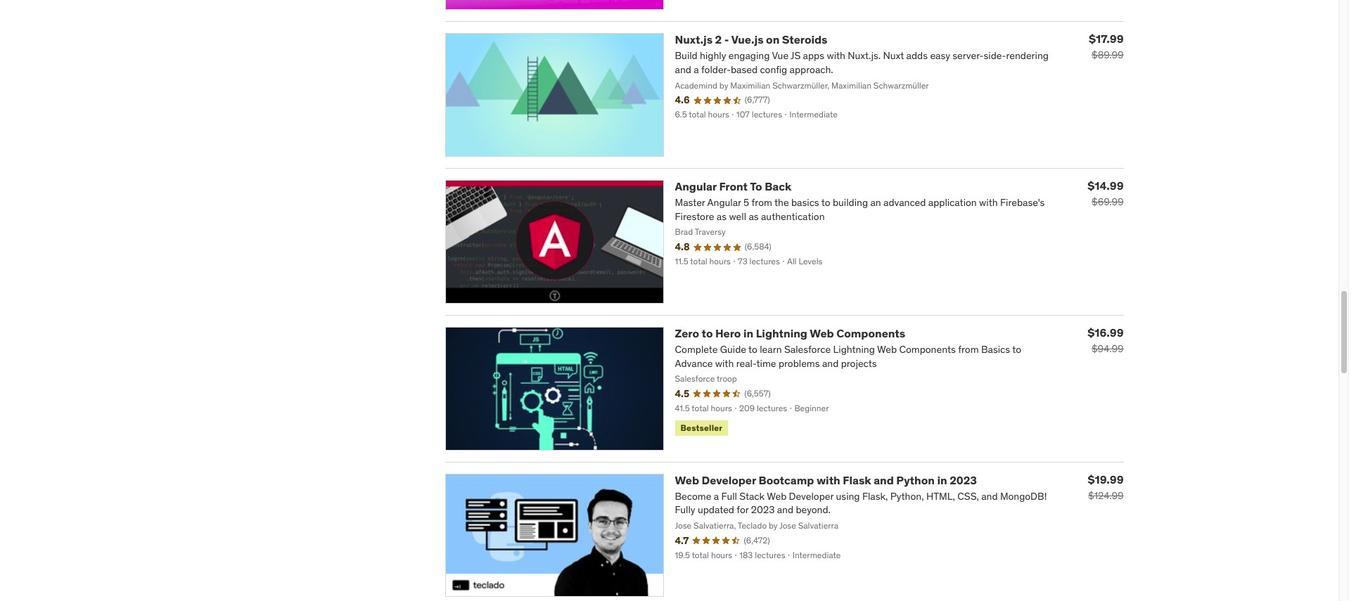 Task type: locate. For each thing, give the bounding box(es) containing it.
zero to hero in lightning web components
[[675, 326, 906, 340]]

web
[[810, 326, 834, 340], [675, 473, 699, 487]]

$94.99
[[1092, 343, 1124, 355]]

2023
[[950, 473, 977, 487]]

0 vertical spatial in
[[744, 326, 754, 340]]

in
[[744, 326, 754, 340], [938, 473, 947, 487]]

1 horizontal spatial web
[[810, 326, 834, 340]]

steroids
[[782, 32, 828, 47]]

$17.99 $89.99
[[1089, 32, 1124, 61]]

components
[[837, 326, 906, 340]]

web right lightning
[[810, 326, 834, 340]]

in left 2023
[[938, 473, 947, 487]]

$19.99 $124.99
[[1088, 473, 1124, 502]]

front
[[719, 179, 748, 193]]

with
[[817, 473, 841, 487]]

$16.99 $94.99
[[1088, 326, 1124, 355]]

and
[[874, 473, 894, 487]]

2
[[715, 32, 722, 47]]

in right hero
[[744, 326, 754, 340]]

nuxt.js 2 - vue.js on steroids
[[675, 32, 828, 47]]

web left developer
[[675, 473, 699, 487]]

1 vertical spatial web
[[675, 473, 699, 487]]

zero to hero in lightning web components link
[[675, 326, 906, 340]]

0 vertical spatial web
[[810, 326, 834, 340]]

nuxt.js
[[675, 32, 713, 47]]

angular
[[675, 179, 717, 193]]

nuxt.js 2 - vue.js on steroids link
[[675, 32, 828, 47]]

hero
[[716, 326, 741, 340]]

python
[[897, 473, 935, 487]]

1 horizontal spatial in
[[938, 473, 947, 487]]



Task type: vqa. For each thing, say whether or not it's contained in the screenshot.
$19.99 $124.99
yes



Task type: describe. For each thing, give the bounding box(es) containing it.
flask
[[843, 473, 872, 487]]

angular front to back link
[[675, 179, 792, 193]]

0 horizontal spatial web
[[675, 473, 699, 487]]

1 vertical spatial in
[[938, 473, 947, 487]]

web developer bootcamp with flask and python in 2023 link
[[675, 473, 977, 487]]

$17.99
[[1089, 32, 1124, 46]]

$16.99
[[1088, 326, 1124, 340]]

-
[[725, 32, 729, 47]]

developer
[[702, 473, 756, 487]]

lightning
[[756, 326, 808, 340]]

to
[[702, 326, 713, 340]]

on
[[766, 32, 780, 47]]

$19.99
[[1088, 473, 1124, 487]]

web developer bootcamp with flask and python in 2023
[[675, 473, 977, 487]]

0 horizontal spatial in
[[744, 326, 754, 340]]

bootcamp
[[759, 473, 814, 487]]

$14.99 $69.99
[[1088, 179, 1124, 208]]

$14.99
[[1088, 179, 1124, 193]]

back
[[765, 179, 792, 193]]

$124.99
[[1088, 489, 1124, 502]]

vue.js
[[732, 32, 764, 47]]

zero
[[675, 326, 699, 340]]

$69.99
[[1092, 196, 1124, 208]]

$89.99
[[1092, 49, 1124, 61]]

to
[[750, 179, 762, 193]]

angular front to back
[[675, 179, 792, 193]]



